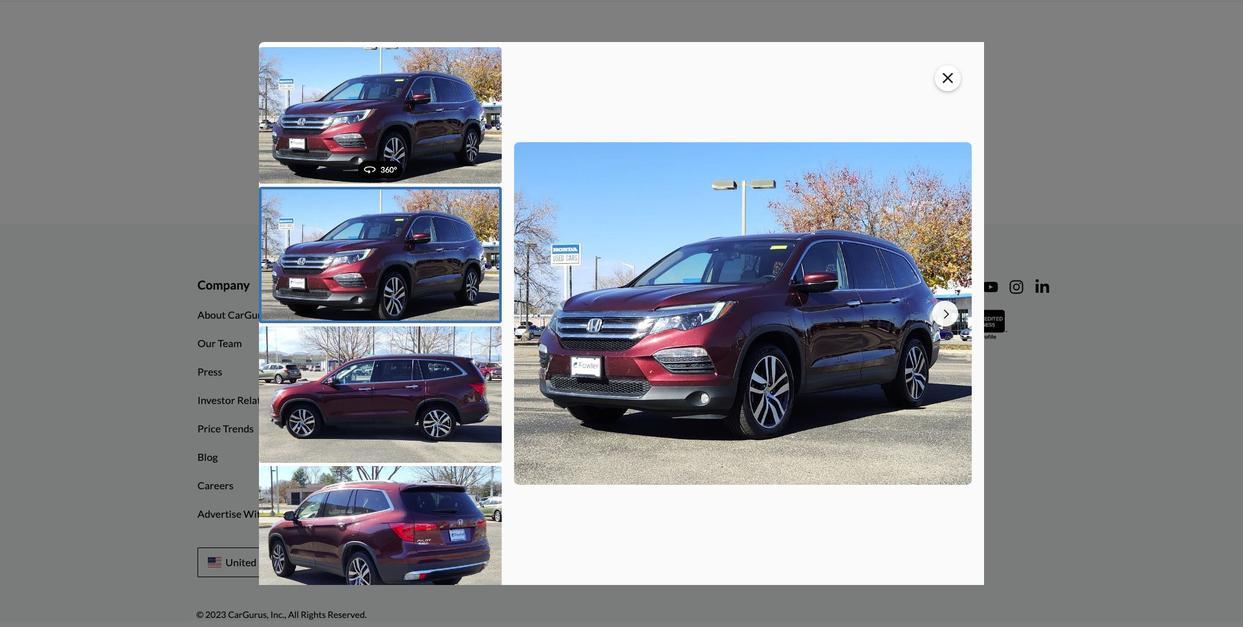 Task type: describe. For each thing, give the bounding box(es) containing it.
investor relations
[[197, 395, 280, 407]]

vehicle full photo image
[[514, 142, 972, 486]]

privacy policy link
[[513, 330, 596, 358]]

0 vertical spatial privacy
[[523, 338, 557, 350]]

careers link
[[188, 472, 243, 501]]

advertise
[[197, 508, 242, 521]]

my privacy rights link
[[513, 358, 614, 387]]

blog link
[[188, 444, 228, 472]]

dealer resources link
[[368, 301, 467, 330]]

dealer signup
[[378, 338, 441, 350]]

1 horizontal spatial rights
[[575, 366, 604, 378]]

contact us link
[[784, 330, 854, 358]]

1 vertical spatial privacy
[[540, 366, 573, 378]]

0 vertical spatial cargurus
[[228, 309, 272, 321]]

contact us
[[794, 338, 844, 350]]

sell
[[558, 395, 574, 407]]

contact
[[794, 338, 830, 350]]

advertise with cargurus
[[197, 508, 313, 521]]

for dealers
[[378, 278, 441, 293]]

company
[[197, 278, 250, 293]]

advertise with cargurus link
[[188, 501, 322, 529]]

terms for terms of use
[[523, 309, 550, 321]]

click for the bbb business review of this auto listing service in cambridge ma image
[[947, 309, 1009, 341]]

security link
[[513, 444, 570, 472]]

2 help from the top
[[794, 309, 816, 321]]

interest-based ads link
[[513, 415, 619, 444]]

0 vertical spatial my
[[523, 366, 538, 378]]

us image
[[208, 558, 222, 569]]

terms for terms
[[523, 278, 556, 293]]

team
[[218, 338, 242, 350]]

use
[[564, 309, 581, 321]]

dealer signup link
[[368, 330, 451, 358]]

view vehicle photo 2 image
[[259, 327, 502, 463]]

press
[[197, 366, 222, 378]]

blog
[[197, 451, 218, 464]]

not
[[538, 395, 556, 407]]

© 2023 cargurus, inc., all rights reserved.
[[196, 610, 367, 621]]

reserved.
[[328, 610, 367, 621]]

resources
[[411, 309, 458, 321]]

all
[[288, 610, 299, 621]]

help link
[[784, 301, 825, 330]]

inc.,
[[270, 610, 286, 621]]

terms of use link
[[513, 301, 591, 330]]

about
[[197, 309, 226, 321]]

dealer for dealer resources
[[378, 309, 409, 321]]

of
[[552, 309, 562, 321]]

cargurus,
[[228, 610, 269, 621]]

share
[[588, 395, 614, 407]]

personal
[[633, 395, 673, 407]]

do not sell or share my personal information link
[[513, 387, 738, 415]]

or
[[576, 395, 586, 407]]



Task type: vqa. For each thing, say whether or not it's contained in the screenshot.
help
yes



Task type: locate. For each thing, give the bounding box(es) containing it.
united states (en)
[[226, 557, 309, 569]]

for
[[378, 278, 396, 293]]

investor relations link
[[188, 387, 289, 415]]

ads
[[592, 423, 610, 435]]

our team
[[197, 338, 242, 350]]

2 dealer from the top
[[378, 338, 409, 350]]

1 terms from the top
[[523, 278, 556, 293]]

privacy down the terms of use link
[[523, 338, 557, 350]]

my privacy rights
[[523, 366, 604, 378]]

my
[[523, 366, 538, 378], [616, 395, 631, 407]]

help
[[794, 278, 820, 293], [794, 309, 816, 321]]

united
[[226, 557, 257, 569]]

terms of use
[[523, 309, 581, 321]]

dealer down the for
[[378, 309, 409, 321]]

view vehicle photo 3 image
[[259, 467, 502, 603]]

cargurus up team
[[228, 309, 272, 321]]

signup
[[411, 338, 441, 350]]

press link
[[188, 358, 232, 387]]

1 horizontal spatial my
[[616, 395, 631, 407]]

1 dealer from the top
[[378, 309, 409, 321]]

careers
[[197, 480, 234, 492]]

1 vertical spatial my
[[616, 395, 631, 407]]

close image
[[943, 70, 953, 87]]

0 horizontal spatial rights
[[301, 610, 326, 621]]

360°
[[380, 165, 397, 175]]

dealer for dealer signup
[[378, 338, 409, 350]]

1 vertical spatial cargurus
[[268, 508, 313, 521]]

view vehicle photo 1 image
[[259, 187, 502, 324]]

my right share
[[616, 395, 631, 407]]

0 vertical spatial rights
[[575, 366, 604, 378]]

price trends
[[197, 423, 254, 435]]

360° button
[[259, 47, 502, 184]]

do
[[523, 395, 536, 407]]

information
[[675, 395, 729, 407]]

interest-
[[523, 423, 563, 435]]

security
[[523, 451, 560, 464]]

cargurus
[[228, 309, 272, 321], [268, 508, 313, 521]]

price trends link
[[188, 415, 264, 444]]

based
[[563, 423, 590, 435]]

rights up or
[[575, 366, 604, 378]]

1 vertical spatial rights
[[301, 610, 326, 621]]

dealer left signup
[[378, 338, 409, 350]]

our team link
[[188, 330, 252, 358]]

1 vertical spatial terms
[[523, 309, 550, 321]]

0 vertical spatial help
[[794, 278, 820, 293]]

360° walkaround image
[[259, 47, 502, 184]]

my up do
[[523, 366, 538, 378]]

rights
[[575, 366, 604, 378], [301, 610, 326, 621]]

privacy
[[523, 338, 557, 350], [540, 366, 573, 378]]

dealer resources
[[378, 309, 458, 321]]

terms left "of"
[[523, 309, 550, 321]]

about cargurus link
[[188, 301, 282, 330]]

us
[[832, 338, 844, 350]]

dealer
[[378, 309, 409, 321], [378, 338, 409, 350]]

©
[[196, 610, 203, 621]]

privacy down privacy policy link
[[540, 366, 573, 378]]

terms
[[523, 278, 556, 293], [523, 309, 550, 321]]

1 vertical spatial help
[[794, 309, 816, 321]]

0 vertical spatial terms
[[523, 278, 556, 293]]

policy
[[559, 338, 586, 350]]

privacy policy
[[523, 338, 586, 350]]

relations
[[237, 395, 280, 407]]

2 terms from the top
[[523, 309, 550, 321]]

0 vertical spatial dealer
[[378, 309, 409, 321]]

next image image
[[944, 309, 949, 319]]

interest-based ads
[[523, 423, 610, 435]]

help up contact
[[794, 309, 816, 321]]

terms up terms of use
[[523, 278, 556, 293]]

1 vertical spatial dealer
[[378, 338, 409, 350]]

with
[[243, 508, 266, 521]]

states
[[259, 557, 287, 569]]

cargurus right with at bottom left
[[268, 508, 313, 521]]

(en)
[[289, 557, 309, 569]]

2023
[[205, 610, 226, 621]]

1 help from the top
[[794, 278, 820, 293]]

dealers
[[399, 278, 441, 293]]

trends
[[223, 423, 254, 435]]

rights right all on the left bottom of the page
[[301, 610, 326, 621]]

investor
[[197, 395, 235, 407]]

about cargurus
[[197, 309, 272, 321]]

our
[[197, 338, 216, 350]]

price
[[197, 423, 221, 435]]

help up help link
[[794, 278, 820, 293]]

do not sell or share my personal information
[[523, 395, 729, 407]]

0 horizontal spatial my
[[523, 366, 538, 378]]



